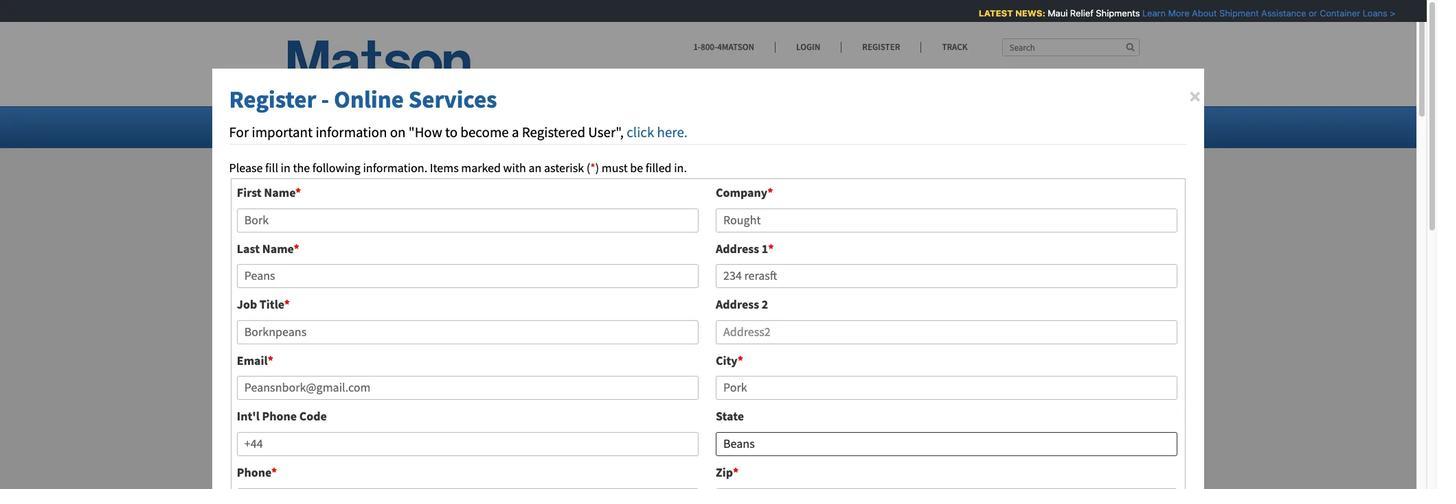 Task type: describe. For each thing, give the bounding box(es) containing it.
1- inside individual/one-time shipping other containerized commodities: book/quote – please call 1-800-962- 8766: or
[[782, 448, 792, 464]]

562-
[[692, 404, 714, 420]]

962-
[[814, 448, 836, 464]]

information
[[316, 123, 387, 142]]

access
[[631, 304, 665, 320]]

ongoing
[[396, 280, 438, 296]]

register for register - online services
[[229, 85, 316, 115]]

overview
[[305, 119, 353, 135]]

loans
[[1358, 8, 1383, 19]]

goods:
[[524, 404, 559, 420]]

call inside individual/one-time shipping household goods: book – please call 1-888-562-8766: estimate track
[[639, 404, 657, 420]]

shipment
[[1215, 8, 1254, 19]]

blue matson logo with ocean, shipping, truck, rail and logistics written beneath it. image
[[287, 41, 480, 97]]

– inside individual/one-time shipping household goods: book – please call 1-888-562-8766: estimate track
[[595, 404, 601, 420]]

time for track
[[392, 404, 416, 420]]

on for matson
[[433, 304, 446, 320]]

shipping for automobile:
[[418, 380, 463, 396]]

in
[[281, 160, 290, 176]]

container
[[1315, 8, 1355, 19]]

inquires:
[[356, 345, 405, 360]]

1-800-4matson link
[[693, 41, 775, 53]]

guam & micronesia link
[[472, 119, 580, 135]]

guam & micronesia
[[472, 119, 572, 135]]

8766: inside individual/one-time shipping other containerized commodities: book/quote – please call 1-800-962- 8766: or
[[312, 468, 339, 483]]

additional
[[576, 304, 629, 320]]

fill
[[265, 160, 278, 176]]

about
[[1187, 8, 1212, 19]]

guam
[[472, 119, 503, 135]]

2 vertical spatial matson
[[448, 304, 486, 320]]

become
[[460, 123, 509, 142]]

Company text field
[[716, 209, 1178, 233]]

track link
[[921, 41, 968, 53]]

1 vertical spatial matson
[[513, 280, 551, 296]]

800- inside individual/one-time shipping other containerized commodities: book/quote – please call 1-800-962- 8766: or
[[792, 448, 814, 464]]

0 horizontal spatial 800-
[[701, 41, 717, 53]]

0 vertical spatial phone
[[262, 409, 297, 425]]

individual/one-time shipping household goods: book – please call 1-888-562-8766: estimate track
[[312, 404, 795, 440]]

hawaii
[[395, 119, 430, 135]]

shipments
[[1091, 8, 1135, 19]]

2
[[762, 297, 768, 313]]

* down address 2
[[738, 353, 743, 369]]

4matson
[[717, 41, 754, 53]]

"how
[[409, 123, 442, 142]]

asia link
[[689, 119, 719, 135]]

* down 'the'
[[295, 185, 301, 201]]

company for doing
[[312, 280, 361, 296]]

Int'l Phone Code text field
[[237, 433, 699, 457]]

login link
[[775, 41, 841, 53]]

State text field
[[716, 433, 1178, 457]]

last
[[237, 241, 260, 257]]

in.
[[674, 160, 687, 176]]

a
[[512, 123, 519, 142]]

title
[[260, 297, 284, 313]]

city
[[716, 353, 738, 369]]

address 1 *
[[716, 241, 774, 257]]

please inside individual/one-time shipping other containerized commodities: book/quote – please call 1-800-962- 8766: or
[[725, 448, 759, 464]]

1 horizontal spatial or
[[1304, 8, 1313, 19]]

zip
[[716, 465, 733, 481]]

doing
[[363, 280, 393, 296]]

first name *
[[237, 185, 301, 201]]

micronesia
[[516, 119, 572, 135]]

learn more about shipment assistance or container loans > link
[[1138, 8, 1391, 19]]

* left all
[[268, 353, 273, 369]]

the
[[293, 160, 310, 176]]

First Name text field
[[237, 209, 699, 233]]

be
[[630, 160, 643, 176]]

asterisk
[[544, 160, 584, 176]]

must
[[602, 160, 628, 176]]

hawaii link
[[395, 119, 439, 135]]

company doing ongoing business with matson link
[[312, 280, 551, 296]]

registered
[[522, 123, 585, 142]]

household
[[465, 404, 522, 420]]

time for or
[[392, 448, 416, 464]]

user
[[312, 304, 335, 320]]

address for address 1 *
[[716, 241, 759, 257]]

company *
[[716, 185, 773, 201]]

individual/one-time shipping other containerized commodities: book/quote – please call 1-800-962- 8766: or
[[312, 448, 836, 483]]

* left must
[[590, 160, 595, 176]]

register - online services
[[229, 85, 497, 115]]

track link
[[312, 424, 346, 440]]

Job Title text field
[[237, 321, 699, 345]]

book
[[561, 404, 592, 420]]

individual/one- for track
[[312, 404, 392, 420]]

services
[[409, 85, 497, 115]]

1- inside individual/one-time shipping household goods: book – please call 1-888-562-8766: estimate track
[[659, 404, 669, 420]]

city *
[[716, 353, 743, 369]]

zip *
[[716, 465, 739, 481]]

address for address 2
[[716, 297, 759, 313]]

book/quote
[[642, 448, 714, 464]]

more
[[1163, 8, 1185, 19]]

int'l phone code
[[237, 409, 327, 425]]

company inside the registration for matson navigation company
[[287, 195, 416, 237]]

company doing ongoing business with matson
[[312, 280, 551, 296]]

register for register
[[862, 41, 900, 53]]

(
[[586, 160, 590, 176]]

estimate
[[744, 404, 795, 420]]



Task type: locate. For each thing, give the bounding box(es) containing it.
1 horizontal spatial on
[[433, 304, 446, 320]]

individual/one- inside individual/one-time shipping other containerized commodities: book/quote – please call 1-800-962- 8766: or
[[312, 448, 392, 464]]

all
[[308, 345, 322, 360]]

0 horizontal spatial register
[[229, 85, 316, 115]]

* up 1
[[767, 185, 773, 201]]

0 vertical spatial time
[[392, 380, 416, 396]]

name right last
[[262, 241, 294, 257]]

please inside individual/one-time shipping household goods: book – please call 1-888-562-8766: estimate track
[[603, 404, 636, 420]]

registration for registration is applicable for following:
[[287, 245, 354, 260]]

to
[[445, 123, 458, 142]]

for
[[452, 156, 489, 197], [427, 245, 443, 260]]

company for *
[[716, 185, 767, 201]]

or left container
[[1304, 8, 1313, 19]]

1 individual/one- from the top
[[312, 380, 392, 396]]

2 vertical spatial time
[[392, 448, 416, 464]]

already
[[338, 304, 376, 320]]

2 vertical spatial individual/one-
[[312, 448, 392, 464]]

0 vertical spatial please
[[603, 404, 636, 420]]

for up company doing ongoing business with matson
[[427, 245, 443, 260]]

job title *
[[237, 297, 290, 313]]

matson up job title text box at the left bottom of page
[[448, 304, 486, 320]]

assistance
[[1257, 8, 1301, 19]]

1 vertical spatial 8766:
[[312, 468, 339, 483]]

commodities:
[[569, 448, 639, 464]]

× button
[[1189, 83, 1201, 111]]

0 vertical spatial 1-
[[693, 41, 701, 53]]

0 vertical spatial individual/one-
[[312, 380, 392, 396]]

1- left 4matson
[[693, 41, 701, 53]]

first
[[237, 185, 262, 201]]

1 horizontal spatial call
[[761, 448, 779, 464]]

individual/one- down track link
[[312, 448, 392, 464]]

name for last name
[[262, 241, 294, 257]]

1 vertical spatial for
[[427, 245, 443, 260]]

1
[[762, 241, 768, 257]]

address 2
[[716, 297, 768, 313]]

888-
[[669, 404, 692, 420]]

last name *
[[237, 241, 299, 257]]

other
[[324, 345, 354, 360], [465, 448, 493, 464]]

for left all
[[287, 345, 306, 360]]

0 vertical spatial name
[[264, 185, 295, 201]]

1 registration from the top
[[287, 156, 446, 197]]

1 address from the top
[[716, 241, 759, 257]]

8766: down track link
[[312, 468, 339, 483]]

Address 2 text field
[[716, 321, 1178, 345]]

1 horizontal spatial please
[[725, 448, 759, 464]]

1 vertical spatial or
[[342, 468, 353, 483]]

0 vertical spatial 800-
[[701, 41, 717, 53]]

news:
[[1010, 8, 1041, 19]]

alaska
[[614, 119, 647, 135]]

for all other inquires:
[[287, 345, 405, 360]]

1 vertical spatial on
[[433, 304, 446, 320]]

3 shipping from the top
[[418, 448, 463, 464]]

learn
[[1138, 8, 1161, 19]]

* right last
[[294, 241, 299, 257]]

1- left 562-
[[659, 404, 669, 420]]

1-
[[693, 41, 701, 53], [659, 404, 669, 420], [782, 448, 792, 464]]

1 vertical spatial shipping
[[418, 404, 463, 420]]

3 individual/one- from the top
[[312, 448, 392, 464]]

name for first name
[[264, 185, 295, 201]]

containerized
[[496, 448, 566, 464]]

call left 888-
[[639, 404, 657, 420]]

here.
[[657, 123, 688, 142]]

shipping inside individual/one-time shipping household goods: book – please call 1-888-562-8766: estimate track
[[418, 404, 463, 420]]

shipping for other
[[418, 448, 463, 464]]

filled
[[646, 160, 672, 176]]

1 vertical spatial name
[[262, 241, 294, 257]]

matson up "needing"
[[513, 280, 551, 296]]

2 vertical spatial shipping
[[418, 448, 463, 464]]

0 vertical spatial with
[[503, 160, 526, 176]]

×
[[1189, 83, 1201, 111]]

matson inside the registration for matson navigation company
[[496, 156, 593, 197]]

register
[[862, 41, 900, 53], [229, 85, 316, 115]]

alaska link
[[614, 119, 655, 135]]

Search search field
[[1002, 38, 1139, 56]]

3 time from the top
[[392, 448, 416, 464]]

individual/one- for or
[[312, 448, 392, 464]]

latest
[[974, 8, 1008, 19]]

company up address 1 *
[[716, 185, 767, 201]]

0 horizontal spatial 1-
[[659, 404, 669, 420]]

online
[[334, 85, 404, 115]]

Last Name text field
[[237, 265, 699, 289]]

0 vertical spatial call
[[639, 404, 657, 420]]

0 horizontal spatial call
[[639, 404, 657, 420]]

address left 1
[[716, 241, 759, 257]]

– up zip
[[717, 448, 723, 464]]

* left user
[[284, 297, 290, 313]]

matson down registered
[[496, 156, 593, 197]]

individual/one-time shipping automobile:
[[312, 380, 531, 396]]

1 vertical spatial registration
[[287, 245, 354, 260]]

for up please
[[229, 123, 249, 142]]

time inside individual/one-time shipping other containerized commodities: book/quote – please call 1-800-962- 8766: or
[[392, 448, 416, 464]]

0 horizontal spatial or
[[342, 468, 353, 483]]

user already registered on matson website needing additional access
[[312, 304, 665, 320]]

registration down information
[[287, 156, 446, 197]]

state
[[716, 409, 744, 425]]

track
[[942, 41, 968, 53]]

other right all
[[324, 345, 354, 360]]

* down state
[[733, 465, 739, 481]]

other down household
[[465, 448, 493, 464]]

2 shipping from the top
[[418, 404, 463, 420]]

0 vertical spatial register
[[862, 41, 900, 53]]

track
[[312, 424, 346, 440]]

2 horizontal spatial 1-
[[782, 448, 792, 464]]

8766: inside individual/one-time shipping household goods: book – please call 1-888-562-8766: estimate track
[[714, 404, 742, 420]]

for inside the registration for matson navigation company
[[452, 156, 489, 197]]

registration for registration for matson navigation company
[[287, 156, 446, 197]]

latest news: maui relief shipments learn more about shipment assistance or container loans >
[[974, 8, 1391, 19]]

items
[[430, 160, 459, 176]]

1 vertical spatial register
[[229, 85, 316, 115]]

Address text field
[[716, 265, 1178, 289]]

0 vertical spatial for
[[452, 156, 489, 197]]

0 vertical spatial –
[[595, 404, 601, 420]]

asia
[[689, 119, 710, 135]]

or
[[1304, 8, 1313, 19], [342, 468, 353, 483]]

0 vertical spatial matson
[[496, 156, 593, 197]]

8766: left estimate
[[714, 404, 742, 420]]

for
[[229, 123, 249, 142], [287, 345, 306, 360]]

email
[[237, 353, 268, 369]]

call
[[639, 404, 657, 420], [761, 448, 779, 464]]

0 horizontal spatial for
[[229, 123, 249, 142]]

time inside individual/one-time shipping household goods: book – please call 1-888-562-8766: estimate track
[[392, 404, 416, 420]]

register up important
[[229, 85, 316, 115]]

important
[[252, 123, 313, 142]]

1 vertical spatial call
[[761, 448, 779, 464]]

2 registration from the top
[[287, 245, 354, 260]]

2 address from the top
[[716, 297, 759, 313]]

please
[[229, 160, 263, 176]]

please right book
[[603, 404, 636, 420]]

information.
[[363, 160, 427, 176]]

login
[[796, 41, 820, 53]]

*
[[590, 160, 595, 176], [295, 185, 301, 201], [767, 185, 773, 201], [294, 241, 299, 257], [768, 241, 774, 257], [284, 297, 290, 313], [268, 353, 273, 369], [738, 353, 743, 369], [271, 465, 277, 481], [733, 465, 739, 481]]

business
[[440, 280, 485, 296]]

1 shipping from the top
[[418, 380, 463, 396]]

on
[[390, 123, 406, 142], [433, 304, 446, 320]]

registration inside the registration for matson navigation company
[[287, 156, 446, 197]]

* up 2
[[768, 241, 774, 257]]

please
[[603, 404, 636, 420], [725, 448, 759, 464]]

0 vertical spatial for
[[229, 123, 249, 142]]

with left an
[[503, 160, 526, 176]]

1 vertical spatial 800-
[[792, 448, 814, 464]]

name down in
[[264, 185, 295, 201]]

on for "how
[[390, 123, 406, 142]]

2 individual/one- from the top
[[312, 404, 392, 420]]

0 horizontal spatial please
[[603, 404, 636, 420]]

individual/one- up track link
[[312, 404, 392, 420]]

registration is applicable for following:
[[287, 245, 501, 260]]

2 time from the top
[[392, 404, 416, 420]]

or down track link
[[342, 468, 353, 483]]

1 vertical spatial with
[[488, 280, 511, 296]]

1 horizontal spatial 8766:
[[714, 404, 742, 420]]

1 vertical spatial other
[[465, 448, 493, 464]]

1 vertical spatial address
[[716, 297, 759, 313]]

1-800-4matson
[[693, 41, 754, 53]]

* down int'l phone code
[[271, 465, 277, 481]]

– right book
[[595, 404, 601, 420]]

)
[[595, 160, 599, 176]]

click here. link
[[627, 123, 688, 142]]

1 vertical spatial phone
[[237, 465, 271, 481]]

0 horizontal spatial 8766:
[[312, 468, 339, 483]]

1 horizontal spatial for
[[452, 156, 489, 197]]

navigation
[[600, 156, 743, 197]]

0 vertical spatial other
[[324, 345, 354, 360]]

0 horizontal spatial –
[[595, 404, 601, 420]]

website
[[489, 304, 529, 320]]

with up website
[[488, 280, 511, 296]]

individual/one- down "for all other inquires:"
[[312, 380, 392, 396]]

user already registered on matson website needing additional access link
[[312, 304, 665, 320]]

register link
[[841, 41, 921, 53]]

1 horizontal spatial other
[[465, 448, 493, 464]]

1 vertical spatial 1-
[[659, 404, 669, 420]]

user",
[[588, 123, 624, 142]]

for up first name text box at the left top
[[452, 156, 489, 197]]

for for for all other inquires:
[[287, 345, 306, 360]]

1 horizontal spatial 800-
[[792, 448, 814, 464]]

call inside individual/one-time shipping other containerized commodities: book/quote – please call 1-800-962- 8766: or
[[761, 448, 779, 464]]

individual/one-
[[312, 380, 392, 396], [312, 404, 392, 420], [312, 448, 392, 464]]

0 vertical spatial shipping
[[418, 380, 463, 396]]

please fill in the following information.  items marked with an asterisk ( * ) must be filled in.
[[229, 160, 687, 176]]

0 vertical spatial address
[[716, 241, 759, 257]]

search image
[[1126, 43, 1134, 52]]

company up is
[[287, 195, 416, 237]]

phone *
[[237, 465, 277, 481]]

1 vertical spatial please
[[725, 448, 759, 464]]

1 vertical spatial for
[[287, 345, 306, 360]]

for for for important information on "how to become a registered user", click here.
[[229, 123, 249, 142]]

1 vertical spatial time
[[392, 404, 416, 420]]

Email text field
[[237, 377, 699, 401]]

1 horizontal spatial –
[[717, 448, 723, 464]]

–
[[595, 404, 601, 420], [717, 448, 723, 464]]

1 horizontal spatial for
[[287, 345, 306, 360]]

click
[[627, 123, 654, 142]]

phone right int'l
[[262, 409, 297, 425]]

matson
[[496, 156, 593, 197], [513, 280, 551, 296], [448, 304, 486, 320]]

other inside individual/one-time shipping other containerized commodities: book/quote – please call 1-800-962- 8766: or
[[465, 448, 493, 464]]

0 vertical spatial 8766:
[[714, 404, 742, 420]]

City text field
[[716, 377, 1178, 401]]

following:
[[446, 245, 501, 260]]

on left the "how
[[390, 123, 406, 142]]

1 vertical spatial individual/one-
[[312, 404, 392, 420]]

0 horizontal spatial on
[[390, 123, 406, 142]]

int'l
[[237, 409, 260, 425]]

1 horizontal spatial 1-
[[693, 41, 701, 53]]

1 horizontal spatial register
[[862, 41, 900, 53]]

1 vertical spatial –
[[717, 448, 723, 464]]

shipping for household
[[418, 404, 463, 420]]

register left track link
[[862, 41, 900, 53]]

2 vertical spatial 1-
[[782, 448, 792, 464]]

individual/one- inside individual/one-time shipping household goods: book – please call 1-888-562-8766: estimate track
[[312, 404, 392, 420]]

please up zip *
[[725, 448, 759, 464]]

call down estimate
[[761, 448, 779, 464]]

or inside individual/one-time shipping other containerized commodities: book/quote – please call 1-800-962- 8766: or
[[342, 468, 353, 483]]

– inside individual/one-time shipping other containerized commodities: book/quote – please call 1-800-962- 8766: or
[[717, 448, 723, 464]]

email *
[[237, 353, 273, 369]]

0 vertical spatial on
[[390, 123, 406, 142]]

0 vertical spatial or
[[1304, 8, 1313, 19]]

marked
[[461, 160, 501, 176]]

code
[[299, 409, 327, 425]]

0 horizontal spatial for
[[427, 245, 443, 260]]

0 vertical spatial registration
[[287, 156, 446, 197]]

shipping inside individual/one-time shipping other containerized commodities: book/quote – please call 1-800-962- 8766: or
[[418, 448, 463, 464]]

address left 2
[[716, 297, 759, 313]]

phone down int'l
[[237, 465, 271, 481]]

1 time from the top
[[392, 380, 416, 396]]

>
[[1385, 8, 1391, 19]]

0 horizontal spatial other
[[324, 345, 354, 360]]

on down company doing ongoing business with matson link
[[433, 304, 446, 320]]

&
[[506, 119, 513, 135]]

-
[[321, 85, 329, 115]]

for important information on "how to become a registered user", click here.
[[229, 123, 688, 142]]

needing
[[531, 304, 573, 320]]

1- left 962-
[[782, 448, 792, 464]]

registration left is
[[287, 245, 354, 260]]

None search field
[[1002, 38, 1139, 56]]

applicable
[[368, 245, 425, 260]]

is
[[357, 245, 366, 260]]

company up user
[[312, 280, 361, 296]]



Task type: vqa. For each thing, say whether or not it's contained in the screenshot.
the offer
no



